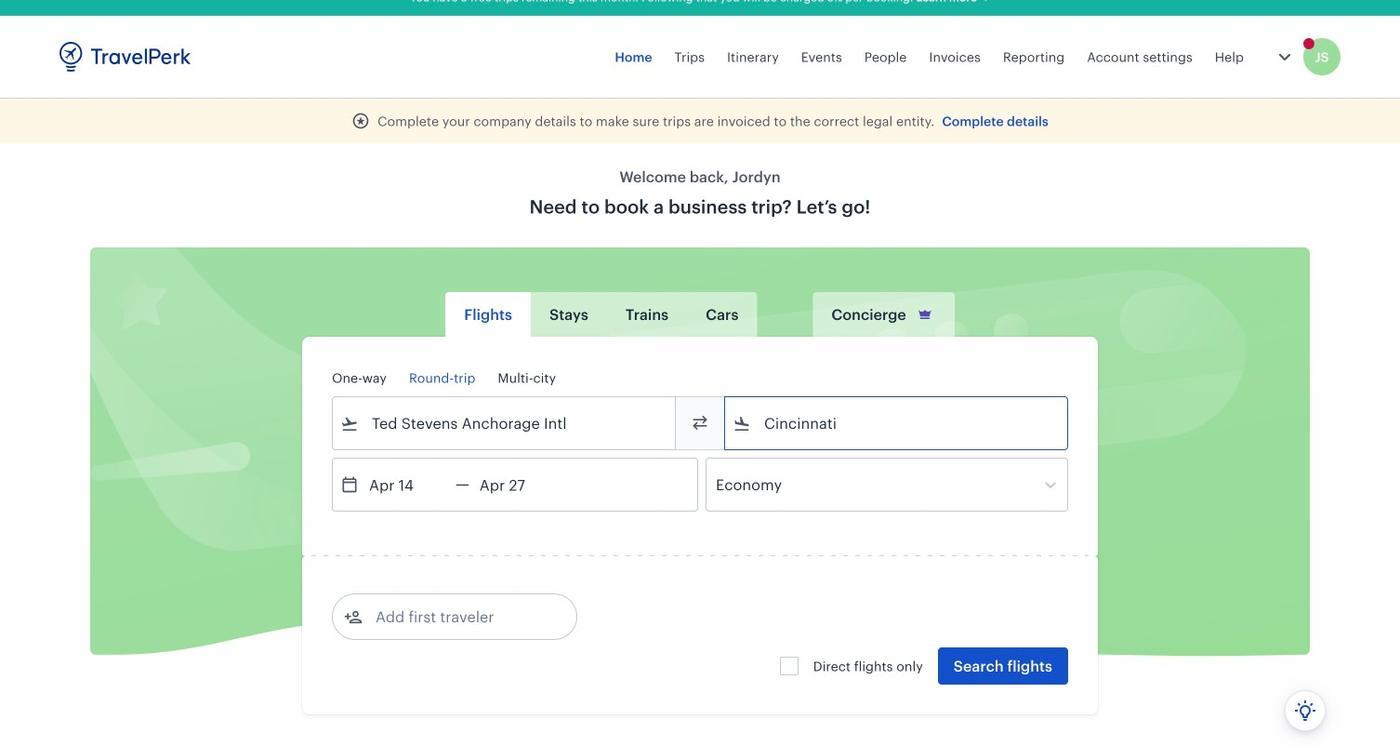 Task type: describe. For each thing, give the bounding box(es) containing it.
From search field
[[359, 408, 651, 438]]

Return text field
[[470, 459, 566, 511]]



Task type: locate. For each thing, give the bounding box(es) containing it.
To search field
[[752, 408, 1044, 438]]

Add first traveler search field
[[363, 602, 556, 632]]

Depart text field
[[359, 459, 456, 511]]



